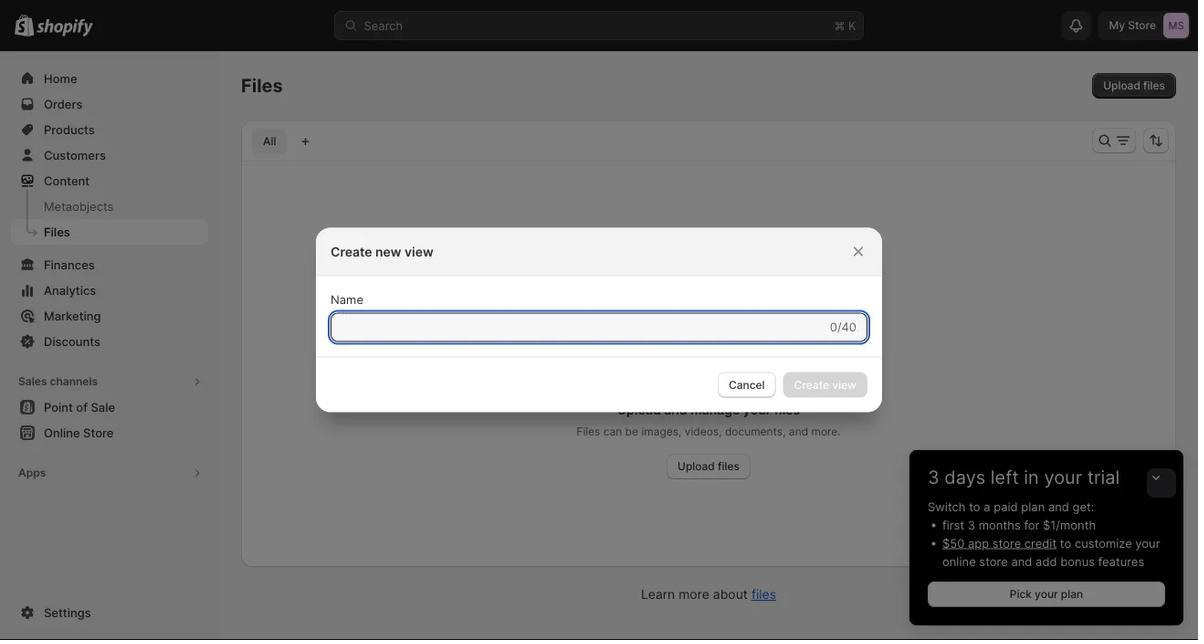 Task type: describe. For each thing, give the bounding box(es) containing it.
first
[[942, 518, 964, 532]]

features
[[1098, 554, 1144, 568]]

switch to a paid plan and get:
[[928, 499, 1094, 514]]

name
[[331, 293, 363, 307]]

upload and manage your files
[[617, 402, 800, 418]]

1 horizontal spatial 3
[[968, 518, 975, 532]]

⌘
[[834, 18, 845, 32]]

0 horizontal spatial upload
[[617, 402, 661, 418]]

in
[[1024, 466, 1039, 489]]

discounts link
[[11, 329, 208, 354]]

content
[[44, 174, 90, 188]]

$1/month
[[1043, 518, 1096, 532]]

documents,
[[725, 425, 786, 438]]

upload files for the top upload files button
[[1103, 79, 1165, 92]]

your up documents, on the right
[[743, 402, 771, 418]]

home link
[[11, 66, 208, 91]]

credit
[[1024, 536, 1057, 550]]

your inside dropdown button
[[1044, 466, 1082, 489]]

0 vertical spatial upload files button
[[1092, 73, 1176, 99]]

sales
[[18, 375, 47, 388]]

can
[[603, 425, 622, 438]]

3 days left in your trial element
[[910, 498, 1183, 626]]

0 vertical spatial store
[[992, 536, 1021, 550]]

days
[[945, 466, 986, 489]]

your inside to customize your online store and add bonus features
[[1135, 536, 1160, 550]]

first 3 months for $1/month
[[942, 518, 1096, 532]]

learn
[[641, 587, 675, 602]]

cancel
[[729, 378, 765, 391]]

and inside to customize your online store and add bonus features
[[1011, 554, 1032, 568]]

months
[[979, 518, 1021, 532]]

your right pick
[[1035, 588, 1058, 601]]

Name text field
[[331, 313, 826, 342]]

upload files for bottom upload files button
[[678, 460, 740, 473]]

to customize your online store and add bonus features
[[942, 536, 1160, 568]]

channels
[[50, 375, 98, 388]]

$50 app store credit
[[942, 536, 1057, 550]]

metaobjects link
[[11, 194, 208, 219]]

a
[[984, 499, 990, 514]]

store inside to customize your online store and add bonus features
[[979, 554, 1008, 568]]

paid
[[994, 499, 1018, 514]]

3 days left in your trial button
[[910, 450, 1183, 489]]

1 horizontal spatial files
[[241, 74, 283, 97]]

1 vertical spatial upload files button
[[667, 454, 751, 479]]

⌘ k
[[834, 18, 856, 32]]

files link
[[11, 219, 208, 245]]

about
[[713, 587, 748, 602]]

more
[[679, 587, 709, 602]]

apps button
[[11, 460, 208, 486]]

3 inside dropdown button
[[928, 466, 939, 489]]

create
[[331, 244, 372, 259]]

discounts
[[44, 334, 100, 348]]

all
[[263, 135, 276, 148]]

images,
[[641, 425, 682, 438]]

settings link
[[11, 600, 208, 626]]

1 vertical spatial plan
[[1061, 588, 1083, 601]]

search
[[364, 18, 403, 32]]

videos,
[[685, 425, 722, 438]]

apps
[[18, 466, 46, 479]]

0 vertical spatial plan
[[1021, 499, 1045, 514]]

upload for bottom upload files button
[[678, 460, 715, 473]]

sales channels button
[[11, 369, 208, 394]]

manage
[[690, 402, 740, 418]]



Task type: vqa. For each thing, say whether or not it's contained in the screenshot.
the first
yes



Task type: locate. For each thing, give the bounding box(es) containing it.
pick your plan
[[1010, 588, 1083, 601]]

be
[[625, 425, 638, 438]]

switch
[[928, 499, 966, 514]]

0 horizontal spatial files
[[44, 225, 70, 239]]

plan down bonus
[[1061, 588, 1083, 601]]

files down metaobjects
[[44, 225, 70, 239]]

and left the add
[[1011, 554, 1032, 568]]

pick
[[1010, 588, 1032, 601]]

sales channels
[[18, 375, 98, 388]]

view
[[405, 244, 433, 259]]

0 horizontal spatial upload files
[[678, 460, 740, 473]]

cancel button
[[718, 372, 776, 398]]

2 horizontal spatial files
[[577, 425, 600, 438]]

2 horizontal spatial upload
[[1103, 79, 1140, 92]]

settings
[[44, 605, 91, 620]]

files link
[[751, 587, 776, 602]]

1 vertical spatial files
[[44, 225, 70, 239]]

k
[[848, 18, 856, 32]]

store
[[992, 536, 1021, 550], [979, 554, 1008, 568]]

1 horizontal spatial upload files button
[[1092, 73, 1176, 99]]

1 vertical spatial store
[[979, 554, 1008, 568]]

learn more about files
[[641, 587, 776, 602]]

upload files button
[[1092, 73, 1176, 99], [667, 454, 751, 479]]

add
[[1036, 554, 1057, 568]]

your right in
[[1044, 466, 1082, 489]]

0 horizontal spatial plan
[[1021, 499, 1045, 514]]

create new view
[[331, 244, 433, 259]]

2 vertical spatial upload
[[678, 460, 715, 473]]

3 right first
[[968, 518, 975, 532]]

and
[[664, 402, 687, 418], [789, 425, 808, 438], [1048, 499, 1069, 514], [1011, 554, 1032, 568]]

0 horizontal spatial to
[[969, 499, 980, 514]]

to left a
[[969, 499, 980, 514]]

upload for the top upload files button
[[1103, 79, 1140, 92]]

and up $1/month
[[1048, 499, 1069, 514]]

upload files
[[1103, 79, 1165, 92], [678, 460, 740, 473]]

left
[[991, 466, 1019, 489]]

to down $1/month
[[1060, 536, 1071, 550]]

store down months on the bottom right
[[992, 536, 1021, 550]]

files can be images, videos, documents, and more.
[[577, 425, 841, 438]]

0 horizontal spatial 3
[[928, 466, 939, 489]]

your
[[743, 402, 771, 418], [1044, 466, 1082, 489], [1135, 536, 1160, 550], [1035, 588, 1058, 601]]

and up images,
[[664, 402, 687, 418]]

upload
[[1103, 79, 1140, 92], [617, 402, 661, 418], [678, 460, 715, 473]]

0 vertical spatial upload files
[[1103, 79, 1165, 92]]

plan up for
[[1021, 499, 1045, 514]]

create new view dialog
[[0, 228, 1198, 412]]

more.
[[811, 425, 841, 438]]

0 vertical spatial files
[[241, 74, 283, 97]]

app
[[968, 536, 989, 550]]

2 vertical spatial files
[[577, 425, 600, 438]]

and left more.
[[789, 425, 808, 438]]

1 horizontal spatial plan
[[1061, 588, 1083, 601]]

get:
[[1073, 499, 1094, 514]]

metaobjects
[[44, 199, 114, 213]]

home
[[44, 71, 77, 85]]

0 horizontal spatial upload files button
[[667, 454, 751, 479]]

your up features
[[1135, 536, 1160, 550]]

online
[[942, 554, 976, 568]]

3 days left in your trial
[[928, 466, 1120, 489]]

$50 app store credit link
[[942, 536, 1057, 550]]

trial
[[1087, 466, 1120, 489]]

3 left days at the bottom right
[[928, 466, 939, 489]]

0 vertical spatial upload
[[1103, 79, 1140, 92]]

$50
[[942, 536, 965, 550]]

files left can on the right bottom of the page
[[577, 425, 600, 438]]

3
[[928, 466, 939, 489], [968, 518, 975, 532]]

files
[[1143, 79, 1165, 92], [774, 402, 800, 418], [718, 460, 740, 473], [751, 587, 776, 602]]

1 horizontal spatial to
[[1060, 536, 1071, 550]]

1 vertical spatial upload files
[[678, 460, 740, 473]]

all button
[[252, 129, 287, 154]]

new
[[375, 244, 401, 259]]

store down $50 app store credit
[[979, 554, 1008, 568]]

customize
[[1075, 536, 1132, 550]]

0 vertical spatial 3
[[928, 466, 939, 489]]

files up all
[[241, 74, 283, 97]]

1 vertical spatial to
[[1060, 536, 1071, 550]]

to inside to customize your online store and add bonus features
[[1060, 536, 1071, 550]]

plan
[[1021, 499, 1045, 514], [1061, 588, 1083, 601]]

1 vertical spatial 3
[[968, 518, 975, 532]]

files
[[241, 74, 283, 97], [44, 225, 70, 239], [577, 425, 600, 438]]

1 horizontal spatial upload
[[678, 460, 715, 473]]

to
[[969, 499, 980, 514], [1060, 536, 1071, 550]]

1 vertical spatial upload
[[617, 402, 661, 418]]

0 vertical spatial to
[[969, 499, 980, 514]]

1 horizontal spatial upload files
[[1103, 79, 1165, 92]]

shopify image
[[37, 19, 93, 37]]

pick your plan link
[[928, 582, 1165, 607]]

bonus
[[1060, 554, 1095, 568]]

content link
[[11, 168, 208, 194]]

for
[[1024, 518, 1040, 532]]



